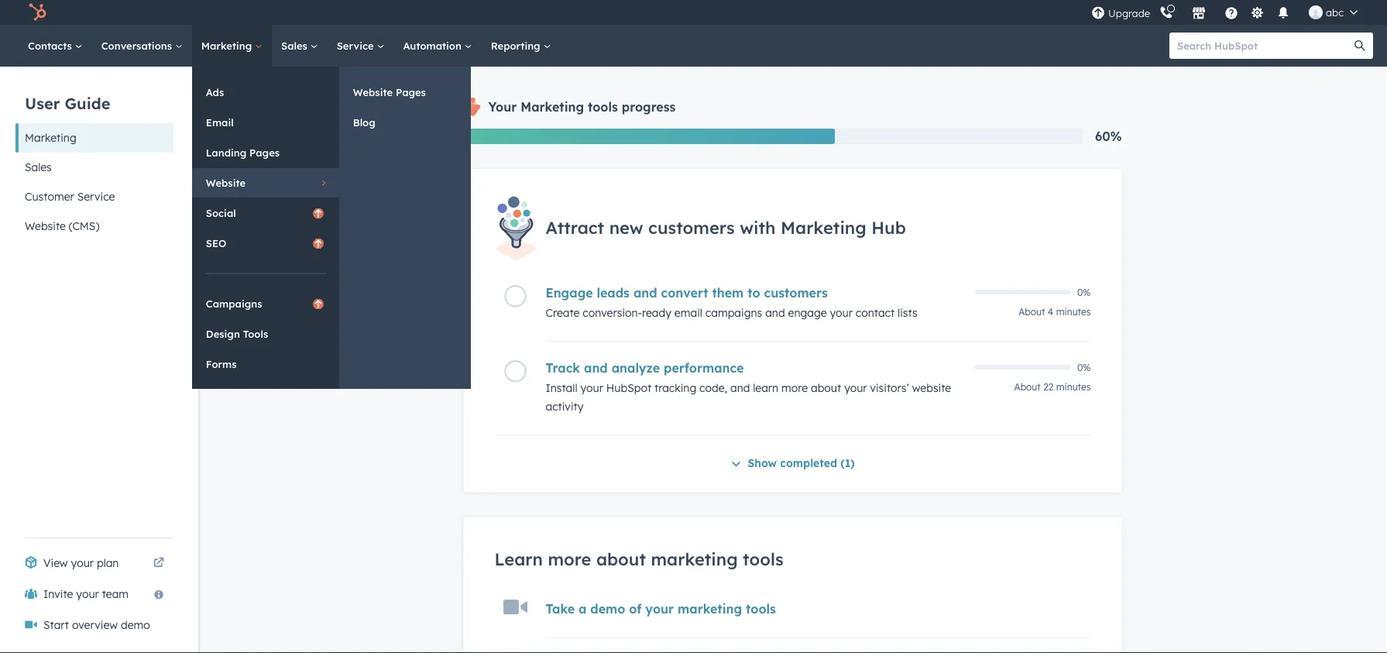Task type: describe. For each thing, give the bounding box(es) containing it.
show completed (1)
[[748, 456, 855, 470]]

track and analyze performance button
[[546, 360, 966, 376]]

user guide
[[25, 93, 110, 113]]

website for website
[[206, 176, 246, 189]]

user guide views element
[[15, 67, 174, 241]]

automation
[[403, 39, 465, 52]]

1 horizontal spatial sales
[[281, 39, 310, 52]]

contacts link
[[19, 25, 92, 67]]

overview
[[72, 618, 118, 632]]

customer
[[25, 190, 74, 203]]

marketplaces button
[[1183, 0, 1216, 25]]

your right of at the left of the page
[[646, 601, 674, 617]]

4
[[1048, 306, 1054, 318]]

forms link
[[192, 349, 339, 379]]

0 vertical spatial service
[[337, 39, 377, 52]]

0% for track and analyze performance
[[1078, 362, 1091, 373]]

design tools link
[[192, 319, 339, 349]]

convert
[[661, 285, 709, 301]]

service inside button
[[77, 190, 115, 203]]

marketplaces image
[[1192, 7, 1206, 21]]

website (cms) button
[[15, 212, 174, 241]]

attract
[[546, 216, 604, 238]]

email
[[675, 306, 703, 320]]

search image
[[1355, 40, 1366, 51]]

demo for overview
[[121, 618, 150, 632]]

progress
[[622, 99, 676, 115]]

marketing inside marketing button
[[25, 131, 76, 144]]

about for track and analyze performance
[[1015, 381, 1041, 393]]

with
[[740, 216, 776, 238]]

contact
[[856, 306, 895, 320]]

calling icon image
[[1160, 6, 1174, 20]]

reporting
[[491, 39, 543, 52]]

sales inside button
[[25, 160, 52, 174]]

2 link opens in a new window image from the top
[[153, 558, 164, 569]]

hubspot link
[[19, 3, 58, 22]]

marketing button
[[15, 123, 174, 153]]

(cms)
[[69, 219, 99, 233]]

invite your team
[[43, 587, 129, 601]]

design tools
[[206, 327, 268, 340]]

blog
[[353, 116, 376, 129]]

marketing inside marketing link
[[201, 39, 255, 52]]

1 vertical spatial marketing
[[678, 601, 742, 617]]

about 4 minutes
[[1019, 306, 1091, 318]]

leads
[[597, 285, 630, 301]]

tools
[[243, 327, 268, 340]]

start overview demo link
[[15, 610, 174, 641]]

your inside invite your team button
[[76, 587, 99, 601]]

campaigns
[[206, 297, 262, 310]]

seo link
[[192, 229, 339, 258]]

email
[[206, 116, 234, 129]]

pages for landing pages
[[249, 146, 280, 159]]

them
[[712, 285, 744, 301]]

learn
[[495, 548, 543, 570]]

customer service button
[[15, 182, 174, 212]]

website for website (cms)
[[25, 219, 66, 233]]

conversations link
[[92, 25, 192, 67]]

show completed (1) button
[[731, 454, 855, 474]]

customer service
[[25, 190, 115, 203]]

0% for engage leads and convert them to customers
[[1078, 286, 1091, 298]]

landing pages link
[[192, 138, 339, 167]]

hubspot
[[606, 381, 652, 395]]

plan
[[97, 556, 119, 570]]

user
[[25, 93, 60, 113]]

blog link
[[339, 108, 471, 137]]

abc
[[1326, 6, 1344, 19]]

learn
[[753, 381, 779, 395]]

lists
[[898, 306, 918, 320]]

of
[[629, 601, 642, 617]]

marketing left hub
[[781, 216, 867, 238]]

settings link
[[1248, 4, 1268, 21]]

website link
[[192, 168, 339, 198]]

your left visitors'
[[845, 381, 867, 395]]

campaigns link
[[192, 289, 339, 318]]

automation link
[[394, 25, 482, 67]]

minutes for engage leads and convert them to customers
[[1056, 306, 1091, 318]]

engage leads and convert them to customers button
[[546, 285, 966, 301]]

about for engage leads and convert them to customers
[[1019, 306, 1046, 318]]

upgrade image
[[1092, 7, 1106, 21]]

upgrade
[[1109, 7, 1151, 20]]

settings image
[[1251, 7, 1265, 21]]

start overview demo
[[43, 618, 150, 632]]

notifications button
[[1271, 0, 1297, 25]]

contacts
[[28, 39, 75, 52]]

team
[[102, 587, 129, 601]]

60%
[[1096, 129, 1122, 144]]

hubspot image
[[28, 3, 46, 22]]



Task type: locate. For each thing, give the bounding box(es) containing it.
0 horizontal spatial demo
[[121, 618, 150, 632]]

more inside track and analyze performance install your hubspot tracking code, and learn more about your visitors' website activity
[[782, 381, 808, 395]]

demo inside start overview demo link
[[121, 618, 150, 632]]

pages down email link
[[249, 146, 280, 159]]

help image
[[1225, 7, 1239, 21]]

1 horizontal spatial more
[[782, 381, 808, 395]]

menu containing abc
[[1090, 0, 1369, 25]]

1 vertical spatial customers
[[764, 285, 828, 301]]

1 vertical spatial about
[[596, 548, 646, 570]]

hub
[[872, 216, 906, 238]]

about left 22
[[1015, 381, 1041, 393]]

1 horizontal spatial website
[[206, 176, 246, 189]]

pages
[[396, 86, 426, 98], [249, 146, 280, 159]]

landing
[[206, 146, 247, 159]]

0 vertical spatial pages
[[396, 86, 426, 98]]

1 horizontal spatial pages
[[396, 86, 426, 98]]

minutes right 22
[[1056, 381, 1091, 393]]

0 vertical spatial about
[[1019, 306, 1046, 318]]

marketing up "ads"
[[201, 39, 255, 52]]

conversion-
[[583, 306, 642, 320]]

and
[[634, 285, 657, 301], [766, 306, 785, 320], [584, 360, 608, 376], [731, 381, 750, 395]]

marketing
[[651, 548, 738, 570], [678, 601, 742, 617]]

search button
[[1347, 33, 1374, 59]]

landing pages
[[206, 146, 280, 159]]

0 vertical spatial demo
[[591, 601, 626, 617]]

1 vertical spatial tools
[[743, 548, 784, 570]]

abc button
[[1300, 0, 1367, 25]]

code,
[[700, 381, 727, 395]]

22
[[1044, 381, 1054, 393]]

website
[[912, 381, 952, 395]]

view
[[43, 556, 68, 570]]

about 22 minutes
[[1015, 381, 1091, 393]]

0 vertical spatial more
[[782, 381, 808, 395]]

ads link
[[192, 77, 339, 107]]

1 vertical spatial demo
[[121, 618, 150, 632]]

minutes for track and analyze performance
[[1056, 381, 1091, 393]]

0 vertical spatial sales
[[281, 39, 310, 52]]

1 horizontal spatial service
[[337, 39, 377, 52]]

website down landing at left
[[206, 176, 246, 189]]

performance
[[664, 360, 744, 376]]

1 link opens in a new window image from the top
[[153, 554, 164, 573]]

demo for a
[[591, 601, 626, 617]]

0 vertical spatial about
[[811, 381, 842, 395]]

0% up about 22 minutes
[[1078, 362, 1091, 373]]

your right install on the left of the page
[[581, 381, 603, 395]]

and up the ready
[[634, 285, 657, 301]]

website (cms)
[[25, 219, 99, 233]]

create
[[546, 306, 580, 320]]

2 minutes from the top
[[1056, 381, 1091, 393]]

take a demo of your marketing tools link
[[546, 601, 776, 617]]

sales up ads link
[[281, 39, 310, 52]]

demo down team on the bottom left of the page
[[121, 618, 150, 632]]

1 vertical spatial pages
[[249, 146, 280, 159]]

your
[[488, 99, 517, 115]]

0 horizontal spatial sales
[[25, 160, 52, 174]]

start
[[43, 618, 69, 632]]

customers
[[648, 216, 735, 238], [764, 285, 828, 301]]

notifications image
[[1277, 7, 1291, 21]]

service up "website pages"
[[337, 39, 377, 52]]

service
[[337, 39, 377, 52], [77, 190, 115, 203]]

marketing right your on the left top of the page
[[521, 99, 584, 115]]

view your plan
[[43, 556, 119, 570]]

forms
[[206, 358, 237, 370]]

customers right new on the top of page
[[648, 216, 735, 238]]

sales
[[281, 39, 310, 52], [25, 160, 52, 174]]

ads
[[206, 86, 224, 98]]

track
[[546, 360, 580, 376]]

0% up about 4 minutes
[[1078, 286, 1091, 298]]

service down sales button
[[77, 190, 115, 203]]

social link
[[192, 198, 339, 228]]

and right the track
[[584, 360, 608, 376]]

customers up engage
[[764, 285, 828, 301]]

about left 4
[[1019, 306, 1046, 318]]

2 vertical spatial tools
[[746, 601, 776, 617]]

engage
[[546, 285, 593, 301]]

about up of at the left of the page
[[596, 548, 646, 570]]

1 horizontal spatial demo
[[591, 601, 626, 617]]

gary orlando image
[[1309, 5, 1323, 19]]

1 vertical spatial more
[[548, 548, 591, 570]]

website down the customer
[[25, 219, 66, 233]]

website pages link
[[339, 77, 471, 107]]

marketing menu
[[192, 67, 471, 389]]

website up blog
[[353, 86, 393, 98]]

new
[[609, 216, 643, 238]]

your marketing tools progress
[[488, 99, 676, 115]]

email link
[[192, 108, 339, 137]]

your inside engage leads and convert them to customers create conversion-ready email campaigns and engage your contact lists
[[830, 306, 853, 320]]

0 horizontal spatial service
[[77, 190, 115, 203]]

website inside 'button'
[[25, 219, 66, 233]]

0 horizontal spatial pages
[[249, 146, 280, 159]]

install
[[546, 381, 578, 395]]

reporting link
[[482, 25, 560, 67]]

your left plan
[[71, 556, 94, 570]]

marketing link
[[192, 25, 272, 67]]

0 vertical spatial website
[[353, 86, 393, 98]]

link opens in a new window image
[[153, 554, 164, 573], [153, 558, 164, 569]]

1 vertical spatial minutes
[[1056, 381, 1091, 393]]

2 0% from the top
[[1078, 362, 1091, 373]]

more
[[782, 381, 808, 395], [548, 548, 591, 570]]

minutes
[[1056, 306, 1091, 318], [1056, 381, 1091, 393]]

about right learn at the right bottom of the page
[[811, 381, 842, 395]]

website inside website link
[[206, 176, 246, 189]]

campaigns
[[706, 306, 763, 320]]

engage leads and convert them to customers create conversion-ready email campaigns and engage your contact lists
[[546, 285, 918, 320]]

0 vertical spatial marketing
[[651, 548, 738, 570]]

tracking
[[655, 381, 697, 395]]

0 horizontal spatial about
[[596, 548, 646, 570]]

0 vertical spatial customers
[[648, 216, 735, 238]]

your marketing tools progress progress bar
[[464, 129, 835, 144]]

and down engage leads and convert them to customers button in the top of the page
[[766, 306, 785, 320]]

engage
[[788, 306, 827, 320]]

help button
[[1219, 0, 1245, 25]]

1 horizontal spatial about
[[811, 381, 842, 395]]

social
[[206, 206, 236, 219]]

and down track and analyze performance button
[[731, 381, 750, 395]]

0 vertical spatial tools
[[588, 99, 618, 115]]

track and analyze performance install your hubspot tracking code, and learn more about your visitors' website activity
[[546, 360, 952, 413]]

pages for website pages
[[396, 86, 426, 98]]

2 vertical spatial website
[[25, 219, 66, 233]]

demo right a
[[591, 601, 626, 617]]

1 0% from the top
[[1078, 286, 1091, 298]]

analyze
[[612, 360, 660, 376]]

service link
[[327, 25, 394, 67]]

website pages
[[353, 86, 426, 98]]

completed
[[780, 456, 837, 470]]

your inside view your plan link
[[71, 556, 94, 570]]

your left team on the bottom left of the page
[[76, 587, 99, 601]]

customers inside engage leads and convert them to customers create conversion-ready email campaigns and engage your contact lists
[[764, 285, 828, 301]]

(1)
[[841, 456, 855, 470]]

more right learn at the right bottom of the page
[[782, 381, 808, 395]]

1 vertical spatial 0%
[[1078, 362, 1091, 373]]

menu
[[1090, 0, 1369, 25]]

seo
[[206, 237, 227, 249]]

guide
[[65, 93, 110, 113]]

1 vertical spatial sales
[[25, 160, 52, 174]]

marketing down the user
[[25, 131, 76, 144]]

calling icon button
[[1154, 2, 1180, 23]]

1 vertical spatial service
[[77, 190, 115, 203]]

0 vertical spatial minutes
[[1056, 306, 1091, 318]]

1 vertical spatial website
[[206, 176, 246, 189]]

about inside track and analyze performance install your hubspot tracking code, and learn more about your visitors' website activity
[[811, 381, 842, 395]]

take a demo of your marketing tools
[[546, 601, 776, 617]]

website for website pages
[[353, 86, 393, 98]]

take
[[546, 601, 575, 617]]

a
[[579, 601, 587, 617]]

0 horizontal spatial customers
[[648, 216, 735, 238]]

1 minutes from the top
[[1056, 306, 1091, 318]]

Search HubSpot search field
[[1170, 33, 1360, 59]]

marketing up "take a demo of your marketing tools" link
[[651, 548, 738, 570]]

1 vertical spatial about
[[1015, 381, 1041, 393]]

1 horizontal spatial customers
[[764, 285, 828, 301]]

0 horizontal spatial website
[[25, 219, 66, 233]]

sales up the customer
[[25, 160, 52, 174]]

pages up blog link
[[396, 86, 426, 98]]

website inside 'website pages' link
[[353, 86, 393, 98]]

attract new customers with marketing hub
[[546, 216, 906, 238]]

more right learn
[[548, 548, 591, 570]]

design
[[206, 327, 240, 340]]

visitors'
[[870, 381, 909, 395]]

your right engage
[[830, 306, 853, 320]]

ready
[[642, 306, 672, 320]]

0%
[[1078, 286, 1091, 298], [1078, 362, 1091, 373]]

0 vertical spatial 0%
[[1078, 286, 1091, 298]]

0 horizontal spatial more
[[548, 548, 591, 570]]

invite your team button
[[15, 579, 174, 610]]

marketing right of at the left of the page
[[678, 601, 742, 617]]

invite
[[43, 587, 73, 601]]

about
[[1019, 306, 1046, 318], [1015, 381, 1041, 393]]

view your plan link
[[15, 548, 174, 579]]

2 horizontal spatial website
[[353, 86, 393, 98]]

minutes right 4
[[1056, 306, 1091, 318]]



Task type: vqa. For each thing, say whether or not it's contained in the screenshot.
Collaboration
no



